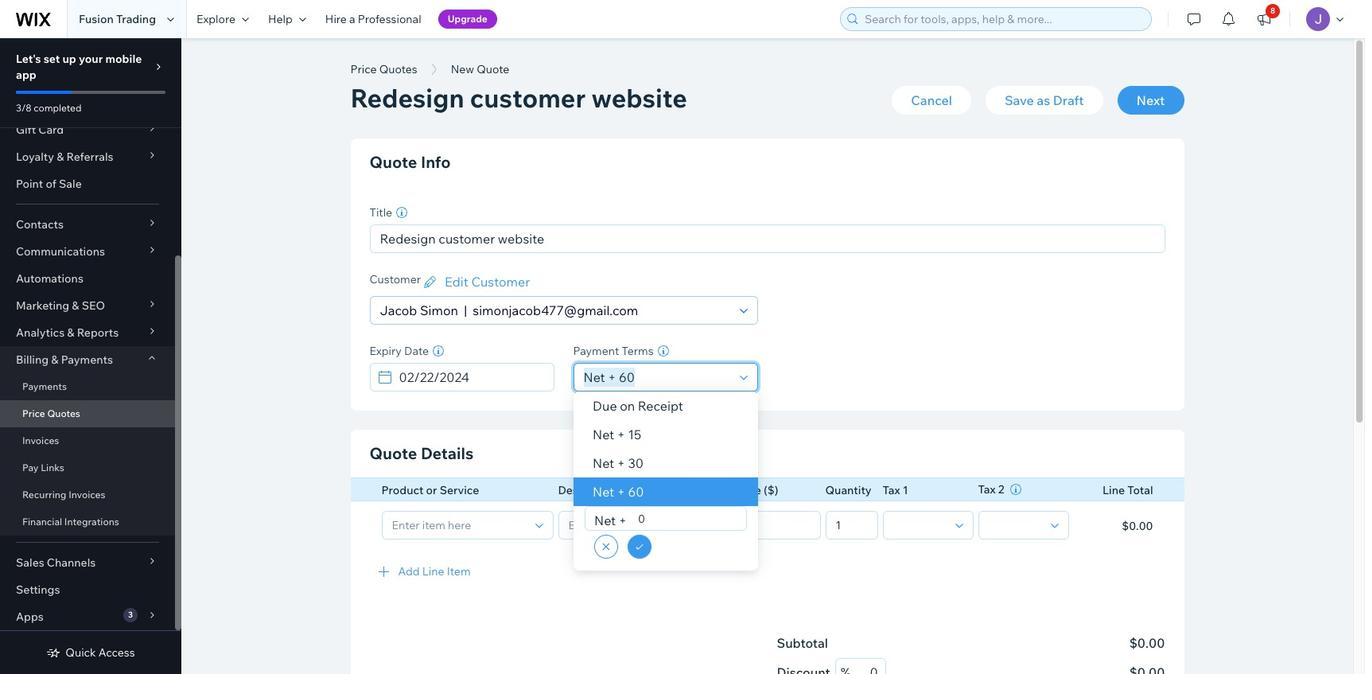 Task type: describe. For each thing, give the bounding box(es) containing it.
quick
[[66, 646, 96, 660]]

gift card button
[[0, 116, 175, 143]]

net + 30
[[593, 455, 644, 471]]

edit
[[445, 274, 469, 290]]

3
[[128, 610, 133, 620]]

let's
[[16, 52, 41, 66]]

let's set up your mobile app
[[16, 52, 142, 82]]

due on receipt
[[593, 398, 683, 414]]

net for net + 15
[[593, 427, 614, 443]]

access
[[99, 646, 135, 660]]

net + 15
[[593, 427, 641, 443]]

hire
[[325, 12, 347, 26]]

next button
[[1118, 86, 1185, 115]]

Expiry Date field
[[394, 364, 549, 391]]

analytics & reports button
[[0, 319, 175, 346]]

mobile
[[105, 52, 142, 66]]

recurring invoices
[[22, 489, 105, 501]]

product
[[382, 483, 424, 497]]

add line item
[[398, 564, 471, 578]]

quantity
[[826, 483, 872, 497]]

sales channels button
[[0, 549, 175, 576]]

tax 1
[[883, 483, 909, 497]]

upgrade button
[[438, 10, 497, 29]]

($)
[[764, 483, 779, 497]]

billing
[[16, 353, 49, 367]]

add line item button
[[351, 552, 1185, 590]]

point
[[16, 177, 43, 191]]

due
[[593, 398, 617, 414]]

analytics
[[16, 326, 65, 340]]

2
[[999, 482, 1005, 497]]

& for loyalty
[[57, 150, 64, 164]]

quote for quote details
[[370, 443, 417, 463]]

financial integrations
[[22, 516, 119, 528]]

pay links link
[[0, 455, 175, 482]]

set
[[44, 52, 60, 66]]

60
[[628, 484, 644, 500]]

apps
[[16, 610, 44, 624]]

marketing & seo
[[16, 298, 105, 313]]

sales
[[16, 556, 44, 570]]

1 vertical spatial invoices
[[69, 489, 105, 501]]

subtotal
[[777, 635, 829, 651]]

Title field
[[375, 225, 1160, 252]]

app
[[16, 68, 36, 82]]

trading
[[116, 12, 156, 26]]

sales channels
[[16, 556, 96, 570]]

quote info
[[370, 152, 451, 172]]

service
[[440, 483, 479, 497]]

Enter item here field
[[387, 511, 531, 538]]

& for billing
[[51, 353, 59, 367]]

net for net + 30
[[593, 455, 614, 471]]

help button
[[259, 0, 316, 38]]

channels
[[47, 556, 96, 570]]

price quotes for price quotes button
[[351, 62, 418, 76]]

date
[[404, 344, 429, 358]]

0 horizontal spatial customer
[[370, 272, 421, 287]]

1 vertical spatial $0.00
[[1130, 635, 1166, 651]]

or
[[426, 483, 437, 497]]

hire a professional link
[[316, 0, 431, 38]]

billing & payments
[[16, 353, 113, 367]]

contacts button
[[0, 211, 175, 238]]

expiry
[[370, 344, 402, 358]]

line inside button
[[422, 564, 445, 578]]

+ for 30
[[617, 455, 625, 471]]

sale
[[59, 177, 82, 191]]

analytics & reports
[[16, 326, 119, 340]]

next
[[1137, 92, 1166, 108]]

net + 60
[[593, 484, 644, 500]]

+ for 15
[[617, 427, 625, 443]]

net +
[[594, 513, 627, 529]]

& for analytics
[[67, 326, 74, 340]]

tax for tax 1
[[883, 483, 901, 497]]

0 vertical spatial $0.00
[[1123, 519, 1154, 533]]

pay links
[[22, 462, 64, 474]]

price for "price quotes" link
[[22, 408, 45, 419]]

draft
[[1054, 92, 1085, 108]]

redesign
[[351, 82, 465, 114]]

upgrade
[[448, 13, 488, 25]]

settings link
[[0, 576, 175, 603]]

edit customer
[[445, 274, 530, 290]]

price ($)
[[735, 483, 779, 497]]

payment terms
[[574, 344, 654, 358]]

customer
[[470, 82, 586, 114]]

2 horizontal spatial price
[[735, 483, 762, 497]]

net for net + 60
[[593, 484, 614, 500]]

0 vertical spatial payment terms field
[[579, 364, 735, 391]]

contacts
[[16, 217, 64, 232]]

point of sale link
[[0, 170, 175, 197]]

quick access button
[[46, 646, 135, 660]]

seo
[[82, 298, 105, 313]]

automations
[[16, 271, 84, 286]]



Task type: vqa. For each thing, say whether or not it's contained in the screenshot.
Loyalty & Referrals at the left top
yes



Task type: locate. For each thing, give the bounding box(es) containing it.
0 horizontal spatial line
[[422, 564, 445, 578]]

financial
[[22, 516, 62, 528]]

1 vertical spatial price
[[22, 408, 45, 419]]

& for marketing
[[72, 298, 79, 313]]

redesign customer website
[[351, 82, 688, 114]]

0 vertical spatial quote
[[370, 152, 417, 172]]

price inside price quotes button
[[351, 62, 377, 76]]

line right "add"
[[422, 564, 445, 578]]

quotes for price quotes button
[[379, 62, 418, 76]]

customer left edit
[[370, 272, 421, 287]]

price quotes inside button
[[351, 62, 418, 76]]

cancel
[[912, 92, 953, 108]]

save
[[1005, 92, 1035, 108]]

tax for tax 2
[[979, 482, 996, 497]]

automations link
[[0, 265, 175, 292]]

tax left 1
[[883, 483, 901, 497]]

price inside "price quotes" link
[[22, 408, 45, 419]]

terms
[[622, 344, 654, 358]]

item
[[447, 564, 471, 578]]

+ for 60
[[617, 484, 625, 500]]

invoices down pay links "link"
[[69, 489, 105, 501]]

0 horizontal spatial invoices
[[22, 435, 59, 447]]

marketing & seo button
[[0, 292, 175, 319]]

1 vertical spatial line
[[422, 564, 445, 578]]

expiry date
[[370, 344, 429, 358]]

quotes up redesign
[[379, 62, 418, 76]]

communications button
[[0, 238, 175, 265]]

payments
[[61, 353, 113, 367], [22, 380, 67, 392]]

title
[[370, 205, 393, 220]]

website
[[592, 82, 688, 114]]

1 horizontal spatial price quotes
[[351, 62, 418, 76]]

list box containing due on receipt
[[574, 392, 758, 506]]

price down hire a professional on the left top of page
[[351, 62, 377, 76]]

0 vertical spatial quotes
[[379, 62, 418, 76]]

None field
[[889, 511, 951, 538], [984, 511, 1046, 538], [889, 511, 951, 538], [984, 511, 1046, 538]]

0 vertical spatial price
[[351, 62, 377, 76]]

1 horizontal spatial price
[[351, 62, 377, 76]]

list box
[[574, 392, 758, 506]]

1 horizontal spatial customer
[[472, 274, 530, 290]]

marketing
[[16, 298, 69, 313]]

net up net +
[[593, 484, 614, 500]]

recurring invoices link
[[0, 482, 175, 509]]

net down due
[[593, 427, 614, 443]]

price quotes button
[[343, 57, 426, 81]]

referrals
[[66, 150, 114, 164]]

customer inside "button"
[[472, 274, 530, 290]]

quote details
[[370, 443, 474, 463]]

net for net +
[[594, 513, 616, 529]]

1 vertical spatial price quotes
[[22, 408, 80, 419]]

price for price quotes button
[[351, 62, 377, 76]]

save as draft button
[[986, 86, 1104, 115]]

1 quote from the top
[[370, 152, 417, 172]]

billing & payments button
[[0, 346, 175, 373]]

0 vertical spatial price quotes
[[351, 62, 418, 76]]

+ left 30
[[617, 455, 625, 471]]

customer
[[370, 272, 421, 287], [472, 274, 530, 290]]

save as draft
[[1005, 92, 1085, 108]]

gift card
[[16, 123, 64, 137]]

net inside option
[[593, 484, 614, 500]]

2 vertical spatial price
[[735, 483, 762, 497]]

Payment Terms field
[[579, 364, 735, 391], [633, 507, 741, 530]]

add
[[398, 564, 420, 578]]

on
[[620, 398, 635, 414]]

invoices up pay links
[[22, 435, 59, 447]]

payments inside popup button
[[61, 353, 113, 367]]

2 quote from the top
[[370, 443, 417, 463]]

+
[[617, 427, 625, 443], [617, 455, 625, 471], [617, 484, 625, 500], [619, 513, 627, 529]]

None number field
[[851, 659, 881, 674]]

& left seo
[[72, 298, 79, 313]]

8 button
[[1247, 0, 1282, 38]]

quote for quote info
[[370, 152, 417, 172]]

quotes inside sidebar "element"
[[47, 408, 80, 419]]

quotes for "price quotes" link
[[47, 408, 80, 419]]

0 vertical spatial payments
[[61, 353, 113, 367]]

of
[[46, 177, 56, 191]]

as
[[1037, 92, 1051, 108]]

professional
[[358, 12, 422, 26]]

reports
[[77, 326, 119, 340]]

& inside popup button
[[72, 298, 79, 313]]

pay
[[22, 462, 39, 474]]

net
[[593, 427, 614, 443], [593, 455, 614, 471], [593, 484, 614, 500], [594, 513, 616, 529]]

& right loyalty
[[57, 150, 64, 164]]

payments up payments link
[[61, 353, 113, 367]]

Enter a description field
[[564, 511, 725, 538]]

quote up product
[[370, 443, 417, 463]]

payment terms field up the receipt
[[579, 364, 735, 391]]

payments down billing
[[22, 380, 67, 392]]

cancel button
[[893, 86, 972, 115]]

price quotes for "price quotes" link
[[22, 408, 80, 419]]

description
[[558, 483, 619, 497]]

$0.00
[[1123, 519, 1154, 533], [1130, 635, 1166, 651]]

1 horizontal spatial quotes
[[379, 62, 418, 76]]

0 horizontal spatial tax
[[883, 483, 901, 497]]

quote
[[370, 152, 417, 172], [370, 443, 417, 463]]

completed
[[34, 102, 82, 114]]

sidebar element
[[0, 0, 181, 674]]

1
[[903, 483, 909, 497]]

+ left the 60
[[617, 484, 625, 500]]

& inside dropdown button
[[57, 150, 64, 164]]

loyalty & referrals button
[[0, 143, 175, 170]]

0 vertical spatial invoices
[[22, 435, 59, 447]]

price quotes inside sidebar "element"
[[22, 408, 80, 419]]

1 vertical spatial payment terms field
[[633, 507, 741, 530]]

quotes down payments link
[[47, 408, 80, 419]]

price quotes down payments link
[[22, 408, 80, 419]]

payment terms field down "net + 60" option
[[633, 507, 741, 530]]

your
[[79, 52, 103, 66]]

0 vertical spatial line
[[1103, 483, 1126, 497]]

net + 60 option
[[574, 478, 758, 506]]

line
[[1103, 483, 1126, 497], [422, 564, 445, 578]]

net down net + 60
[[594, 513, 616, 529]]

total
[[1128, 483, 1154, 497]]

1 horizontal spatial line
[[1103, 483, 1126, 497]]

receipt
[[638, 398, 683, 414]]

price down billing
[[22, 408, 45, 419]]

0 horizontal spatial price quotes
[[22, 408, 80, 419]]

+ left 15
[[617, 427, 625, 443]]

& right billing
[[51, 353, 59, 367]]

customer right edit
[[472, 274, 530, 290]]

up
[[62, 52, 76, 66]]

fusion trading
[[79, 12, 156, 26]]

0 horizontal spatial quotes
[[47, 408, 80, 419]]

tax left 2 at the right
[[979, 482, 996, 497]]

invoices
[[22, 435, 59, 447], [69, 489, 105, 501]]

3/8
[[16, 102, 31, 114]]

financial integrations link
[[0, 509, 175, 536]]

1 vertical spatial quote
[[370, 443, 417, 463]]

quote left info
[[370, 152, 417, 172]]

a
[[349, 12, 356, 26]]

card
[[38, 123, 64, 137]]

1 horizontal spatial tax
[[979, 482, 996, 497]]

fusion
[[79, 12, 114, 26]]

explore
[[197, 12, 236, 26]]

gift
[[16, 123, 36, 137]]

line left total
[[1103, 483, 1126, 497]]

+ inside option
[[617, 484, 625, 500]]

15
[[628, 427, 641, 443]]

None text field
[[741, 511, 815, 538], [831, 511, 873, 538], [741, 511, 815, 538], [831, 511, 873, 538]]

links
[[41, 462, 64, 474]]

1 horizontal spatial invoices
[[69, 489, 105, 501]]

info
[[421, 152, 451, 172]]

& left reports
[[67, 326, 74, 340]]

Search for tools, apps, help & more... field
[[860, 8, 1147, 30]]

0 horizontal spatial price
[[22, 408, 45, 419]]

net up description
[[593, 455, 614, 471]]

quotes
[[379, 62, 418, 76], [47, 408, 80, 419]]

8
[[1271, 6, 1276, 16]]

line total
[[1103, 483, 1154, 497]]

1 vertical spatial quotes
[[47, 408, 80, 419]]

recurring
[[22, 489, 66, 501]]

hire a professional
[[325, 12, 422, 26]]

payments link
[[0, 373, 175, 400]]

price quotes up redesign
[[351, 62, 418, 76]]

quotes inside button
[[379, 62, 418, 76]]

integrations
[[64, 516, 119, 528]]

price left the ($)
[[735, 483, 762, 497]]

price quotes link
[[0, 400, 175, 427]]

+ down net + 60
[[619, 513, 627, 529]]

point of sale
[[16, 177, 82, 191]]

Choose a contact field
[[375, 297, 735, 324]]

1 vertical spatial payments
[[22, 380, 67, 392]]

help
[[268, 12, 293, 26]]

30
[[628, 455, 644, 471]]



